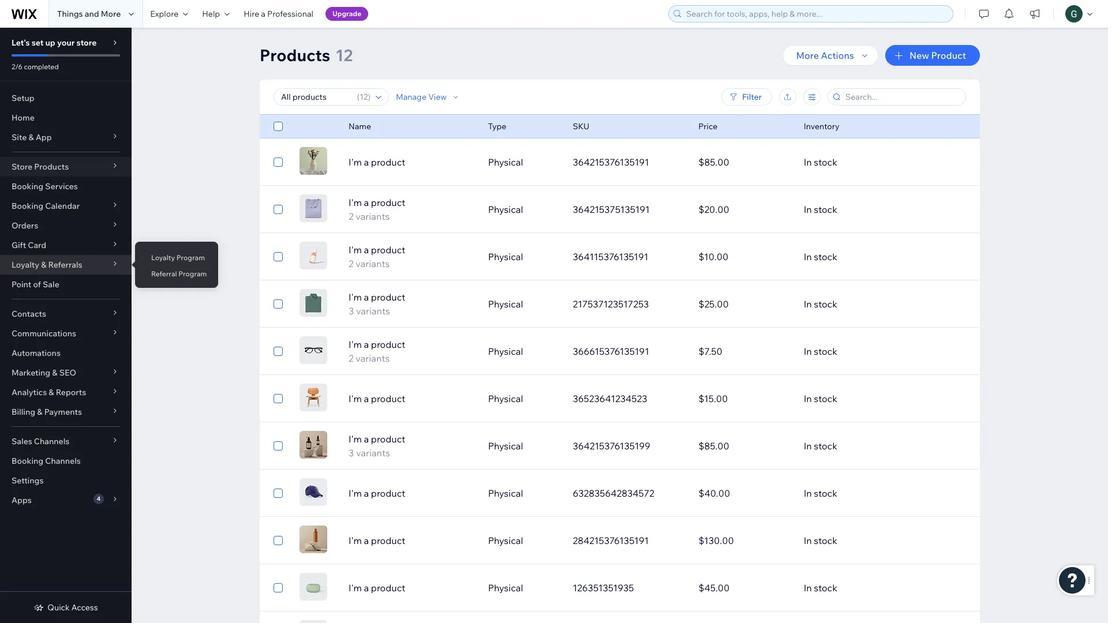 Task type: vqa. For each thing, say whether or not it's contained in the screenshot.


Task type: describe. For each thing, give the bounding box(es) containing it.
gift
[[12, 240, 26, 251]]

$15.00 link
[[692, 385, 797, 413]]

sku
[[573, 121, 590, 132]]

i'm a product for 284215376135191
[[349, 535, 405, 547]]

more inside more actions "dropdown button"
[[796, 50, 819, 61]]

2 for 364215375135191
[[349, 211, 354, 222]]

$10.00
[[699, 251, 729, 263]]

physical for 366615376135191
[[488, 346, 523, 357]]

settings
[[12, 476, 44, 486]]

physical for 364215376135199
[[488, 440, 523, 452]]

in for 36523641234523
[[804, 393, 812, 405]]

referral
[[151, 270, 177, 278]]

in for 364115376135191
[[804, 251, 812, 263]]

point of sale link
[[0, 275, 132, 294]]

communications button
[[0, 324, 132, 343]]

booking calendar
[[12, 201, 80, 211]]

analytics & reports
[[12, 387, 86, 398]]

364215375135191
[[573, 204, 650, 215]]

$85.00 link for 364215376135199
[[692, 432, 797, 460]]

i'm a product link for 632835642834572
[[342, 487, 481, 501]]

actions
[[821, 50, 854, 61]]

referral program link
[[135, 264, 218, 284]]

in stock link for 364215376135199
[[797, 432, 923, 460]]

stock for 217537123517253
[[814, 298, 838, 310]]

$20.00
[[699, 204, 730, 215]]

& for billing
[[37, 407, 42, 417]]

Search for tools, apps, help & more... field
[[683, 6, 950, 22]]

sales
[[12, 436, 32, 447]]

physical for 284215376135191
[[488, 535, 523, 547]]

2 i'm from the top
[[349, 197, 362, 208]]

6 product from the top
[[371, 393, 405, 405]]

analytics & reports button
[[0, 383, 132, 402]]

366615376135191
[[573, 346, 649, 357]]

Unsaved view field
[[278, 89, 354, 105]]

billing
[[12, 407, 35, 417]]

$25.00 link
[[692, 290, 797, 318]]

completed
[[24, 62, 59, 71]]

in stock for 364115376135191
[[804, 251, 838, 263]]

9 i'm from the top
[[349, 535, 362, 547]]

loyalty for loyalty program
[[151, 253, 175, 262]]

point
[[12, 279, 31, 290]]

364215376135191
[[573, 156, 649, 168]]

in stock for 364215376135191
[[804, 156, 838, 168]]

hire a professional
[[244, 9, 313, 19]]

364215376135199
[[573, 440, 651, 452]]

type
[[488, 121, 506, 132]]

point of sale
[[12, 279, 59, 290]]

10 i'm from the top
[[349, 582, 362, 594]]

284215376135191
[[573, 535, 649, 547]]

& for analytics
[[49, 387, 54, 398]]

4 product from the top
[[371, 292, 405, 303]]

i'm a product 2 variants for 364215375135191
[[349, 197, 405, 222]]

2 product from the top
[[371, 197, 405, 208]]

$130.00 link
[[692, 527, 797, 555]]

$85.00 for 364215376135199
[[699, 440, 730, 452]]

& for marketing
[[52, 368, 57, 378]]

$10.00 link
[[692, 243, 797, 271]]

analytics
[[12, 387, 47, 398]]

app
[[36, 132, 52, 143]]

in for 366615376135191
[[804, 346, 812, 357]]

filter button
[[722, 88, 772, 106]]

billing & payments button
[[0, 402, 132, 422]]

i'm a product link for 284215376135191
[[342, 534, 481, 548]]

gift card button
[[0, 236, 132, 255]]

home link
[[0, 108, 132, 128]]

reports
[[56, 387, 86, 398]]

$85.00 for 364215376135191
[[699, 156, 730, 168]]

in stock link for 364115376135191
[[797, 243, 923, 271]]

stock for 36523641234523
[[814, 393, 838, 405]]

physical link for 364215375135191
[[481, 196, 566, 223]]

marketing & seo button
[[0, 363, 132, 383]]

new product
[[910, 50, 966, 61]]

stock for 284215376135191
[[814, 535, 838, 547]]

8 product from the top
[[371, 488, 405, 499]]

products 12
[[260, 45, 353, 65]]

i'm a product for 126351351935
[[349, 582, 405, 594]]

217537123517253
[[573, 298, 649, 310]]

filter
[[742, 92, 762, 102]]

$85.00 link for 364215376135191
[[692, 148, 797, 176]]

i'm a product 3 variants for 364215376135199
[[349, 434, 405, 459]]

of
[[33, 279, 41, 290]]

quick access
[[48, 603, 98, 613]]

in for 364215376135199
[[804, 440, 812, 452]]

in stock for 364215376135199
[[804, 440, 838, 452]]

in stock for 632835642834572
[[804, 488, 838, 499]]

1 i'm from the top
[[349, 156, 362, 168]]

2/6 completed
[[12, 62, 59, 71]]

store products button
[[0, 157, 132, 177]]

in stock link for 364215376135191
[[797, 148, 923, 176]]

services
[[45, 181, 78, 192]]

$45.00 link
[[692, 574, 797, 602]]

5 product from the top
[[371, 339, 405, 350]]

10 product from the top
[[371, 582, 405, 594]]

physical for 364115376135191
[[488, 251, 523, 263]]

help button
[[195, 0, 237, 28]]

things and more
[[57, 9, 121, 19]]

i'm a product 2 variants for 366615376135191
[[349, 339, 405, 364]]

stock for 126351351935
[[814, 582, 838, 594]]

$7.50 link
[[692, 338, 797, 365]]

in for 284215376135191
[[804, 535, 812, 547]]

1 product from the top
[[371, 156, 405, 168]]

physical for 217537123517253
[[488, 298, 523, 310]]

(
[[357, 92, 360, 102]]

126351351935
[[573, 582, 634, 594]]

5 i'm from the top
[[349, 339, 362, 350]]

364215375135191 link
[[566, 196, 692, 223]]

price
[[699, 121, 718, 132]]

hire a professional link
[[237, 0, 320, 28]]

variants for 217537123517253
[[356, 305, 390, 317]]

8 i'm from the top
[[349, 488, 362, 499]]

( 12 )
[[357, 92, 371, 102]]

communications
[[12, 328, 76, 339]]

upgrade button
[[326, 7, 368, 21]]

booking services
[[12, 181, 78, 192]]

physical for 126351351935
[[488, 582, 523, 594]]

referrals
[[48, 260, 82, 270]]

quick access button
[[34, 603, 98, 613]]

stock for 364115376135191
[[814, 251, 838, 263]]

36523641234523 link
[[566, 385, 692, 413]]

12 for ( 12 )
[[360, 92, 368, 102]]

home
[[12, 113, 35, 123]]

3 for 217537123517253
[[349, 305, 354, 317]]

physical link for 36523641234523
[[481, 385, 566, 413]]

loyalty & referrals
[[12, 260, 82, 270]]

i'm a product 3 variants for 217537123517253
[[349, 292, 405, 317]]

9 product from the top
[[371, 535, 405, 547]]

things
[[57, 9, 83, 19]]

physical link for 217537123517253
[[481, 290, 566, 318]]

in stock link for 217537123517253
[[797, 290, 923, 318]]

booking channels
[[12, 456, 81, 466]]

$40.00
[[699, 488, 730, 499]]

in for 126351351935
[[804, 582, 812, 594]]

settings link
[[0, 471, 132, 491]]

$20.00 link
[[692, 196, 797, 223]]

stock for 364215376135199
[[814, 440, 838, 452]]

i'm a product for 632835642834572
[[349, 488, 405, 499]]

3 for 364215376135199
[[349, 447, 354, 459]]

new product button
[[886, 45, 980, 66]]

)
[[368, 92, 371, 102]]

loyalty program
[[151, 253, 205, 262]]



Task type: locate. For each thing, give the bounding box(es) containing it.
364215376135199 link
[[566, 432, 692, 460]]

&
[[29, 132, 34, 143], [41, 260, 46, 270], [52, 368, 57, 378], [49, 387, 54, 398], [37, 407, 42, 417]]

more right and
[[101, 9, 121, 19]]

site & app
[[12, 132, 52, 143]]

booking inside "booking channels" link
[[12, 456, 43, 466]]

store
[[76, 38, 97, 48]]

6 in from the top
[[804, 393, 812, 405]]

in stock link
[[797, 148, 923, 176], [797, 196, 923, 223], [797, 243, 923, 271], [797, 290, 923, 318], [797, 338, 923, 365], [797, 385, 923, 413], [797, 432, 923, 460], [797, 480, 923, 507], [797, 527, 923, 555], [797, 574, 923, 602]]

physical link for 364215376135199
[[481, 432, 566, 460]]

1 i'm a product 3 variants from the top
[[349, 292, 405, 317]]

stock for 364215376135191
[[814, 156, 838, 168]]

physical for 36523641234523
[[488, 393, 523, 405]]

$85.00 link down $15.00 "link"
[[692, 432, 797, 460]]

physical
[[488, 156, 523, 168], [488, 204, 523, 215], [488, 251, 523, 263], [488, 298, 523, 310], [488, 346, 523, 357], [488, 393, 523, 405], [488, 440, 523, 452], [488, 488, 523, 499], [488, 535, 523, 547], [488, 582, 523, 594]]

marketing
[[12, 368, 50, 378]]

9 in stock link from the top
[[797, 527, 923, 555]]

store products
[[12, 162, 69, 172]]

1 stock from the top
[[814, 156, 838, 168]]

5 in stock link from the top
[[797, 338, 923, 365]]

booking services link
[[0, 177, 132, 196]]

1 booking from the top
[[12, 181, 43, 192]]

more left "actions"
[[796, 50, 819, 61]]

booking up orders
[[12, 201, 43, 211]]

2 i'm a product from the top
[[349, 393, 405, 405]]

& inside analytics & reports popup button
[[49, 387, 54, 398]]

3 i'm from the top
[[349, 244, 362, 256]]

0 horizontal spatial loyalty
[[12, 260, 39, 270]]

1 vertical spatial channels
[[45, 456, 81, 466]]

& for loyalty
[[41, 260, 46, 270]]

7 in stock from the top
[[804, 440, 838, 452]]

contacts
[[12, 309, 46, 319]]

7 stock from the top
[[814, 440, 838, 452]]

site & app button
[[0, 128, 132, 147]]

loyalty for loyalty & referrals
[[12, 260, 39, 270]]

10 in stock from the top
[[804, 582, 838, 594]]

loyalty up referral
[[151, 253, 175, 262]]

physical link for 126351351935
[[481, 574, 566, 602]]

channels up settings link
[[45, 456, 81, 466]]

& right site
[[29, 132, 34, 143]]

5 physical link from the top
[[481, 338, 566, 365]]

1 3 from the top
[[349, 305, 354, 317]]

2 stock from the top
[[814, 204, 838, 215]]

set
[[32, 38, 44, 48]]

8 physical link from the top
[[481, 480, 566, 507]]

5 physical from the top
[[488, 346, 523, 357]]

card
[[28, 240, 46, 251]]

booking calendar button
[[0, 196, 132, 216]]

1 2 from the top
[[349, 211, 354, 222]]

364215376135191 link
[[566, 148, 692, 176]]

physical for 364215375135191
[[488, 204, 523, 215]]

8 physical from the top
[[488, 488, 523, 499]]

6 stock from the top
[[814, 393, 838, 405]]

inventory
[[804, 121, 840, 132]]

stock for 364215375135191
[[814, 204, 838, 215]]

sales channels
[[12, 436, 69, 447]]

0 vertical spatial 2
[[349, 211, 354, 222]]

9 in from the top
[[804, 535, 812, 547]]

None checkbox
[[274, 203, 283, 216], [274, 297, 283, 311], [274, 487, 283, 501], [274, 203, 283, 216], [274, 297, 283, 311], [274, 487, 283, 501]]

booking inside booking calendar dropdown button
[[12, 201, 43, 211]]

1 physical from the top
[[488, 156, 523, 168]]

$85.00 link up the $20.00 link
[[692, 148, 797, 176]]

1 vertical spatial program
[[179, 270, 207, 278]]

2 3 from the top
[[349, 447, 354, 459]]

1 horizontal spatial more
[[796, 50, 819, 61]]

0 vertical spatial products
[[260, 45, 330, 65]]

physical link for 364215376135191
[[481, 148, 566, 176]]

36523641234523
[[573, 393, 647, 405]]

contacts button
[[0, 304, 132, 324]]

in stock for 284215376135191
[[804, 535, 838, 547]]

217537123517253 link
[[566, 290, 692, 318]]

2 $85.00 link from the top
[[692, 432, 797, 460]]

9 in stock from the top
[[804, 535, 838, 547]]

calendar
[[45, 201, 80, 211]]

0 vertical spatial booking
[[12, 181, 43, 192]]

632835642834572 link
[[566, 480, 692, 507]]

6 physical link from the top
[[481, 385, 566, 413]]

0 vertical spatial channels
[[34, 436, 69, 447]]

7 i'm from the top
[[349, 434, 362, 445]]

None checkbox
[[274, 120, 283, 133], [274, 155, 283, 169], [274, 250, 283, 264], [274, 345, 283, 359], [274, 392, 283, 406], [274, 439, 283, 453], [274, 534, 283, 548], [274, 581, 283, 595], [274, 120, 283, 133], [274, 155, 283, 169], [274, 250, 283, 264], [274, 345, 283, 359], [274, 392, 283, 406], [274, 439, 283, 453], [274, 534, 283, 548], [274, 581, 283, 595]]

& for site
[[29, 132, 34, 143]]

2 for 364115376135191
[[349, 258, 354, 270]]

1 vertical spatial i'm a product 2 variants
[[349, 244, 405, 270]]

7 physical from the top
[[488, 440, 523, 452]]

i'm a product link for 126351351935
[[342, 581, 481, 595]]

3 stock from the top
[[814, 251, 838, 263]]

2 physical from the top
[[488, 204, 523, 215]]

more actions
[[796, 50, 854, 61]]

4 i'm a product link from the top
[[342, 534, 481, 548]]

physical for 632835642834572
[[488, 488, 523, 499]]

payments
[[44, 407, 82, 417]]

2 vertical spatial 2
[[349, 353, 354, 364]]

0 horizontal spatial 12
[[336, 45, 353, 65]]

more
[[101, 9, 121, 19], [796, 50, 819, 61]]

i'm a product link
[[342, 155, 481, 169], [342, 392, 481, 406], [342, 487, 481, 501], [342, 534, 481, 548], [342, 581, 481, 595]]

632835642834572
[[573, 488, 654, 499]]

program for loyalty program
[[177, 253, 205, 262]]

6 in stock link from the top
[[797, 385, 923, 413]]

$7.50
[[699, 346, 723, 357]]

hire
[[244, 9, 259, 19]]

364115376135191
[[573, 251, 649, 263]]

products down 'professional'
[[260, 45, 330, 65]]

booking up settings
[[12, 456, 43, 466]]

3 in from the top
[[804, 251, 812, 263]]

physical for 364215376135191
[[488, 156, 523, 168]]

billing & payments
[[12, 407, 82, 417]]

i'm a product link for 364215376135191
[[342, 155, 481, 169]]

2 booking from the top
[[12, 201, 43, 211]]

program up "referral program"
[[177, 253, 205, 262]]

and
[[85, 9, 99, 19]]

automations
[[12, 348, 61, 359]]

1 in stock from the top
[[804, 156, 838, 168]]

up
[[45, 38, 55, 48]]

2 2 from the top
[[349, 258, 354, 270]]

1 vertical spatial $85.00 link
[[692, 432, 797, 460]]

5 i'm a product from the top
[[349, 582, 405, 594]]

2 i'm a product 2 variants from the top
[[349, 244, 405, 270]]

in stock for 36523641234523
[[804, 393, 838, 405]]

4 in stock from the top
[[804, 298, 838, 310]]

1 horizontal spatial 12
[[360, 92, 368, 102]]

& down card
[[41, 260, 46, 270]]

& inside loyalty & referrals popup button
[[41, 260, 46, 270]]

referral program
[[151, 270, 207, 278]]

channels up booking channels
[[34, 436, 69, 447]]

1 in from the top
[[804, 156, 812, 168]]

variants for 366615376135191
[[356, 353, 390, 364]]

10 stock from the top
[[814, 582, 838, 594]]

2 variants from the top
[[356, 258, 390, 270]]

3 in stock link from the top
[[797, 243, 923, 271]]

1 vertical spatial more
[[796, 50, 819, 61]]

channels for sales channels
[[34, 436, 69, 447]]

0 vertical spatial program
[[177, 253, 205, 262]]

let's
[[12, 38, 30, 48]]

4 in stock link from the top
[[797, 290, 923, 318]]

& inside site & app 'dropdown button'
[[29, 132, 34, 143]]

3 in stock from the top
[[804, 251, 838, 263]]

1 i'm a product from the top
[[349, 156, 405, 168]]

8 in from the top
[[804, 488, 812, 499]]

2/6
[[12, 62, 22, 71]]

booking channels link
[[0, 451, 132, 471]]

manage view button
[[396, 92, 461, 102]]

upgrade
[[332, 9, 361, 18]]

2 vertical spatial i'm a product 2 variants
[[349, 339, 405, 364]]

1 vertical spatial 2
[[349, 258, 354, 270]]

i'm
[[349, 156, 362, 168], [349, 197, 362, 208], [349, 244, 362, 256], [349, 292, 362, 303], [349, 339, 362, 350], [349, 393, 362, 405], [349, 434, 362, 445], [349, 488, 362, 499], [349, 535, 362, 547], [349, 582, 362, 594]]

setup link
[[0, 88, 132, 108]]

126351351935 link
[[566, 574, 692, 602]]

site
[[12, 132, 27, 143]]

i'm a product link for 36523641234523
[[342, 392, 481, 406]]

2 i'm a product 3 variants from the top
[[349, 434, 405, 459]]

booking
[[12, 181, 43, 192], [12, 201, 43, 211], [12, 456, 43, 466]]

0 vertical spatial 12
[[336, 45, 353, 65]]

booking down "store"
[[12, 181, 43, 192]]

3 i'm a product 2 variants from the top
[[349, 339, 405, 364]]

9 stock from the top
[[814, 535, 838, 547]]

sales channels button
[[0, 432, 132, 451]]

in for 364215375135191
[[804, 204, 812, 215]]

2 for 366615376135191
[[349, 353, 354, 364]]

9 physical from the top
[[488, 535, 523, 547]]

seo
[[59, 368, 76, 378]]

product
[[931, 50, 966, 61]]

i'm a product for 36523641234523
[[349, 393, 405, 405]]

in stock link for 36523641234523
[[797, 385, 923, 413]]

store
[[12, 162, 32, 172]]

channels inside popup button
[[34, 436, 69, 447]]

& inside marketing & seo popup button
[[52, 368, 57, 378]]

4 i'm from the top
[[349, 292, 362, 303]]

1 horizontal spatial loyalty
[[151, 253, 175, 262]]

5 i'm a product link from the top
[[342, 581, 481, 595]]

$45.00
[[699, 582, 730, 594]]

program down loyalty program
[[179, 270, 207, 278]]

product
[[371, 156, 405, 168], [371, 197, 405, 208], [371, 244, 405, 256], [371, 292, 405, 303], [371, 339, 405, 350], [371, 393, 405, 405], [371, 434, 405, 445], [371, 488, 405, 499], [371, 535, 405, 547], [371, 582, 405, 594]]

10 in stock link from the top
[[797, 574, 923, 602]]

in stock link for 632835642834572
[[797, 480, 923, 507]]

0 vertical spatial i'm a product 2 variants
[[349, 197, 405, 222]]

channels for booking channels
[[45, 456, 81, 466]]

8 in stock link from the top
[[797, 480, 923, 507]]

4
[[97, 495, 101, 503]]

4 stock from the top
[[814, 298, 838, 310]]

2
[[349, 211, 354, 222], [349, 258, 354, 270], [349, 353, 354, 364]]

2 in from the top
[[804, 204, 812, 215]]

in stock link for 366615376135191
[[797, 338, 923, 365]]

stock for 366615376135191
[[814, 346, 838, 357]]

quick
[[48, 603, 70, 613]]

3 booking from the top
[[12, 456, 43, 466]]

loyalty & referrals button
[[0, 255, 132, 275]]

8 stock from the top
[[814, 488, 838, 499]]

2 i'm a product link from the top
[[342, 392, 481, 406]]

physical link for 364115376135191
[[481, 243, 566, 271]]

9 physical link from the top
[[481, 527, 566, 555]]

3 2 from the top
[[349, 353, 354, 364]]

program inside loyalty program 'link'
[[177, 253, 205, 262]]

3 i'm a product link from the top
[[342, 487, 481, 501]]

& right billing
[[37, 407, 42, 417]]

$25.00
[[699, 298, 729, 310]]

in for 364215376135191
[[804, 156, 812, 168]]

1 vertical spatial 12
[[360, 92, 368, 102]]

4 in from the top
[[804, 298, 812, 310]]

physical link for 632835642834572
[[481, 480, 566, 507]]

in stock
[[804, 156, 838, 168], [804, 204, 838, 215], [804, 251, 838, 263], [804, 298, 838, 310], [804, 346, 838, 357], [804, 393, 838, 405], [804, 440, 838, 452], [804, 488, 838, 499], [804, 535, 838, 547], [804, 582, 838, 594]]

2 in stock link from the top
[[797, 196, 923, 223]]

2 physical link from the top
[[481, 196, 566, 223]]

i'm a product
[[349, 156, 405, 168], [349, 393, 405, 405], [349, 488, 405, 499], [349, 535, 405, 547], [349, 582, 405, 594]]

loyalty down gift card
[[12, 260, 39, 270]]

variants for 364215375135191
[[356, 211, 390, 222]]

physical link for 284215376135191
[[481, 527, 566, 555]]

in stock for 126351351935
[[804, 582, 838, 594]]

1 $85.00 from the top
[[699, 156, 730, 168]]

in stock link for 284215376135191
[[797, 527, 923, 555]]

4 physical from the top
[[488, 298, 523, 310]]

0 vertical spatial 3
[[349, 305, 354, 317]]

marketing & seo
[[12, 368, 76, 378]]

2 vertical spatial booking
[[12, 456, 43, 466]]

6 i'm from the top
[[349, 393, 362, 405]]

in stock for 217537123517253
[[804, 298, 838, 310]]

in for 632835642834572
[[804, 488, 812, 499]]

1 variants from the top
[[356, 211, 390, 222]]

sidebar element
[[0, 28, 132, 623]]

Search... field
[[842, 89, 962, 105]]

3 physical link from the top
[[481, 243, 566, 271]]

0 horizontal spatial more
[[101, 9, 121, 19]]

4 variants from the top
[[356, 353, 390, 364]]

1 vertical spatial booking
[[12, 201, 43, 211]]

& inside the billing & payments dropdown button
[[37, 407, 42, 417]]

products inside dropdown button
[[34, 162, 69, 172]]

manage
[[396, 92, 427, 102]]

program for referral program
[[179, 270, 207, 278]]

$85.00 up $40.00
[[699, 440, 730, 452]]

$85.00 down price
[[699, 156, 730, 168]]

8 in stock from the top
[[804, 488, 838, 499]]

7 in from the top
[[804, 440, 812, 452]]

booking for booking calendar
[[12, 201, 43, 211]]

sale
[[43, 279, 59, 290]]

0 vertical spatial $85.00
[[699, 156, 730, 168]]

booking inside booking services link
[[12, 181, 43, 192]]

0 vertical spatial $85.00 link
[[692, 148, 797, 176]]

in stock for 364215375135191
[[804, 204, 838, 215]]

1 i'm a product 2 variants from the top
[[349, 197, 405, 222]]

0 vertical spatial more
[[101, 9, 121, 19]]

5 stock from the top
[[814, 346, 838, 357]]

products up booking services
[[34, 162, 69, 172]]

booking for booking channels
[[12, 456, 43, 466]]

1 vertical spatial products
[[34, 162, 69, 172]]

1 vertical spatial $85.00
[[699, 440, 730, 452]]

3 product from the top
[[371, 244, 405, 256]]

3 physical from the top
[[488, 251, 523, 263]]

12 for products 12
[[336, 45, 353, 65]]

1 $85.00 link from the top
[[692, 148, 797, 176]]

0 horizontal spatial products
[[34, 162, 69, 172]]

in stock link for 364215375135191
[[797, 196, 923, 223]]

7 product from the top
[[371, 434, 405, 445]]

access
[[71, 603, 98, 613]]

orders
[[12, 221, 38, 231]]

10 physical from the top
[[488, 582, 523, 594]]

loyalty inside loyalty program 'link'
[[151, 253, 175, 262]]

12 down upgrade button
[[336, 45, 353, 65]]

variants for 364115376135191
[[356, 258, 390, 270]]

& left reports
[[49, 387, 54, 398]]

3 variants from the top
[[356, 305, 390, 317]]

2 in stock from the top
[[804, 204, 838, 215]]

in stock link for 126351351935
[[797, 574, 923, 602]]

explore
[[150, 9, 179, 19]]

7 in stock link from the top
[[797, 432, 923, 460]]

7 physical link from the top
[[481, 432, 566, 460]]

$85.00
[[699, 156, 730, 168], [699, 440, 730, 452]]

i'm a product for 364215376135191
[[349, 156, 405, 168]]

12 up name
[[360, 92, 368, 102]]

program inside the referral program link
[[179, 270, 207, 278]]

stock
[[814, 156, 838, 168], [814, 204, 838, 215], [814, 251, 838, 263], [814, 298, 838, 310], [814, 346, 838, 357], [814, 393, 838, 405], [814, 440, 838, 452], [814, 488, 838, 499], [814, 535, 838, 547], [814, 582, 838, 594]]

1 vertical spatial i'm a product 3 variants
[[349, 434, 405, 459]]

5 variants from the top
[[356, 447, 390, 459]]

physical link for 366615376135191
[[481, 338, 566, 365]]

4 i'm a product from the top
[[349, 535, 405, 547]]

orders button
[[0, 216, 132, 236]]

$40.00 link
[[692, 480, 797, 507]]

0 vertical spatial i'm a product 3 variants
[[349, 292, 405, 317]]

5 in stock from the top
[[804, 346, 838, 357]]

1 i'm a product link from the top
[[342, 155, 481, 169]]

stock for 632835642834572
[[814, 488, 838, 499]]

loyalty inside loyalty & referrals popup button
[[12, 260, 39, 270]]

1 in stock link from the top
[[797, 148, 923, 176]]

in for 217537123517253
[[804, 298, 812, 310]]

in stock for 366615376135191
[[804, 346, 838, 357]]

$85.00 link
[[692, 148, 797, 176], [692, 432, 797, 460]]

let's set up your store
[[12, 38, 97, 48]]

loyalty
[[151, 253, 175, 262], [12, 260, 39, 270]]

& left seo at left bottom
[[52, 368, 57, 378]]

4 physical link from the top
[[481, 290, 566, 318]]

i'm a product 2 variants for 364115376135191
[[349, 244, 405, 270]]

booking for booking services
[[12, 181, 43, 192]]

1 physical link from the top
[[481, 148, 566, 176]]

i'm a product 2 variants
[[349, 197, 405, 222], [349, 244, 405, 270], [349, 339, 405, 364]]

1 horizontal spatial products
[[260, 45, 330, 65]]

3 i'm a product from the top
[[349, 488, 405, 499]]

1 vertical spatial 3
[[349, 447, 354, 459]]



